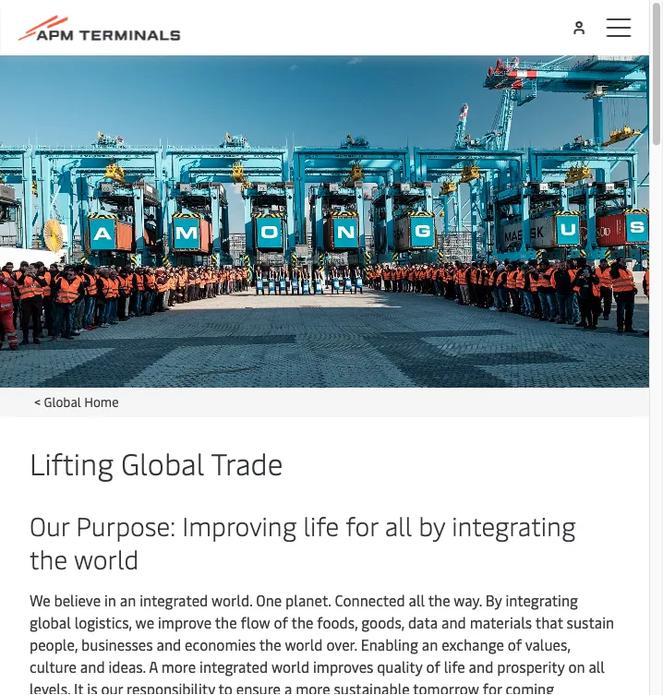 Task type: locate. For each thing, give the bounding box(es) containing it.
an
[[120, 590, 136, 610], [422, 635, 438, 654]]

life
[[303, 508, 339, 543], [444, 657, 465, 677]]

of down materials
[[508, 635, 522, 654]]

logistics,
[[75, 612, 132, 632]]

the up we
[[30, 541, 68, 576]]

for inside we believe in an integrated world. one planet. connected all the way. by integrating global logistics, we improve the flow of the foods, goods, data and materials that sustain people, businesses and economies the world over. enabling an exchange of values, culture and ideas. a more integrated world improves quality of life and prosperity on all levels. it is our responsibility to ensure a more sustainable tomorrow for co
[[483, 679, 502, 696]]

a
[[149, 657, 158, 677]]

1 horizontal spatial for
[[483, 679, 502, 696]]

the inside our purpose: improving life for all by integrating the world
[[30, 541, 68, 576]]

world.
[[212, 590, 253, 610]]

1 vertical spatial for
[[483, 679, 502, 696]]

1 vertical spatial of
[[508, 635, 522, 654]]

improves
[[313, 657, 374, 677]]

1 vertical spatial global
[[121, 443, 204, 483]]

integrating up 'by' on the bottom of the page
[[452, 508, 576, 543]]

is
[[87, 679, 97, 696]]

purpose:
[[76, 508, 176, 543]]

0 horizontal spatial global
[[44, 393, 81, 410]]

ideas.
[[109, 657, 146, 677]]

of
[[274, 612, 288, 632], [508, 635, 522, 654], [426, 657, 440, 677]]

0 vertical spatial global
[[44, 393, 81, 410]]

integrated up to
[[200, 657, 268, 677]]

global
[[44, 393, 81, 410], [121, 443, 204, 483]]

more right a
[[296, 679, 330, 696]]

global up purpose:
[[121, 443, 204, 483]]

2 horizontal spatial of
[[508, 635, 522, 654]]

0 vertical spatial world
[[74, 541, 139, 576]]

our purpose: improving life for all by integrating the world
[[30, 508, 576, 576]]

trade
[[211, 443, 283, 483]]

2 vertical spatial all
[[589, 657, 605, 677]]

more
[[161, 657, 196, 677], [296, 679, 330, 696]]

integrating inside our purpose: improving life for all by integrating the world
[[452, 508, 576, 543]]

0 vertical spatial an
[[120, 590, 136, 610]]

all left by
[[385, 508, 412, 543]]

1 horizontal spatial of
[[426, 657, 440, 677]]

all up data
[[409, 590, 425, 610]]

0 vertical spatial all
[[385, 508, 412, 543]]

0 vertical spatial integrating
[[452, 508, 576, 543]]

and down 'way.'
[[442, 612, 466, 632]]

to
[[218, 679, 233, 696]]

global
[[30, 612, 71, 632]]

integrated
[[140, 590, 208, 610], [200, 657, 268, 677]]

by
[[419, 508, 445, 543]]

and up a
[[157, 635, 181, 654]]

1 horizontal spatial an
[[422, 635, 438, 654]]

world
[[74, 541, 139, 576], [285, 635, 323, 654], [272, 657, 310, 677]]

integrating
[[452, 508, 576, 543], [506, 590, 578, 610]]

0 horizontal spatial life
[[303, 508, 339, 543]]

1 horizontal spatial life
[[444, 657, 465, 677]]

world left 'over.'
[[285, 635, 323, 654]]

for
[[346, 508, 378, 543], [483, 679, 502, 696]]

1 vertical spatial integrating
[[506, 590, 578, 610]]

global right <
[[44, 393, 81, 410]]

of down one
[[274, 612, 288, 632]]

lifting global trade
[[30, 443, 283, 483]]

of up tomorrow
[[426, 657, 440, 677]]

0 horizontal spatial for
[[346, 508, 378, 543]]

1 horizontal spatial more
[[296, 679, 330, 696]]

we believe in an integrated world. one planet. connected all the way. by integrating global logistics, we improve the flow of the foods, goods, data and materials that sustain people, businesses and economies the world over. enabling an exchange of values, culture and ideas. a more integrated world improves quality of life and prosperity on all levels. it is our responsibility to ensure a more sustainable tomorrow for co
[[30, 590, 614, 696]]

the
[[30, 541, 68, 576], [428, 590, 450, 610], [215, 612, 237, 632], [291, 612, 314, 632], [259, 635, 281, 654]]

0 vertical spatial for
[[346, 508, 378, 543]]

0 vertical spatial life
[[303, 508, 339, 543]]

integrating inside we believe in an integrated world. one planet. connected all the way. by integrating global logistics, we improve the flow of the foods, goods, data and materials that sustain people, businesses and economies the world over. enabling an exchange of values, culture and ideas. a more integrated world improves quality of life and prosperity on all levels. it is our responsibility to ensure a more sustainable tomorrow for co
[[506, 590, 578, 610]]

0 vertical spatial of
[[274, 612, 288, 632]]

world up a
[[272, 657, 310, 677]]

integrating up that
[[506, 590, 578, 610]]

tomorrow
[[413, 679, 479, 696]]

for inside our purpose: improving life for all by integrating the world
[[346, 508, 378, 543]]

life inside we believe in an integrated world. one planet. connected all the way. by integrating global logistics, we improve the flow of the foods, goods, data and materials that sustain people, businesses and economies the world over. enabling an exchange of values, culture and ideas. a more integrated world improves quality of life and prosperity on all levels. it is our responsibility to ensure a more sustainable tomorrow for co
[[444, 657, 465, 677]]

connected
[[335, 590, 405, 610]]

economies
[[185, 635, 256, 654]]

life up planet.
[[303, 508, 339, 543]]

0 vertical spatial more
[[161, 657, 196, 677]]

that
[[536, 612, 563, 632]]

one
[[256, 590, 282, 610]]

world inside our purpose: improving life for all by integrating the world
[[74, 541, 139, 576]]

the down planet.
[[291, 612, 314, 632]]

global for home
[[44, 393, 81, 410]]

all right on
[[589, 657, 605, 677]]

our
[[30, 508, 69, 543]]

world up in
[[74, 541, 139, 576]]

life up tomorrow
[[444, 657, 465, 677]]

planet.
[[286, 590, 331, 610]]

1 horizontal spatial global
[[121, 443, 204, 483]]

all
[[385, 508, 412, 543], [409, 590, 425, 610], [589, 657, 605, 677]]

data
[[408, 612, 438, 632]]

and
[[442, 612, 466, 632], [157, 635, 181, 654], [80, 657, 105, 677], [469, 657, 494, 677]]

an down data
[[422, 635, 438, 654]]

the down flow
[[259, 635, 281, 654]]

integrated up 'improve'
[[140, 590, 208, 610]]

1 vertical spatial life
[[444, 657, 465, 677]]

culture
[[30, 657, 77, 677]]

for down prosperity at right bottom
[[483, 679, 502, 696]]

more up responsibility
[[161, 657, 196, 677]]

an right in
[[120, 590, 136, 610]]

and up is
[[80, 657, 105, 677]]

for left by
[[346, 508, 378, 543]]

apm terminals vado gateway launch image
[[0, 55, 649, 388]]



Task type: vqa. For each thing, say whether or not it's contained in the screenshot.
THE LOGISTICS,
yes



Task type: describe. For each thing, give the bounding box(es) containing it.
our
[[101, 679, 123, 696]]

1 vertical spatial an
[[422, 635, 438, 654]]

0 horizontal spatial more
[[161, 657, 196, 677]]

way.
[[454, 590, 482, 610]]

we
[[30, 590, 50, 610]]

on
[[568, 657, 585, 677]]

it
[[74, 679, 84, 696]]

home
[[84, 393, 119, 410]]

<
[[34, 393, 41, 410]]

global for trade
[[121, 443, 204, 483]]

sustainable
[[334, 679, 410, 696]]

exchange
[[442, 635, 504, 654]]

goods,
[[361, 612, 405, 632]]

people,
[[30, 635, 78, 654]]

lifting
[[30, 443, 114, 483]]

responsibility
[[127, 679, 215, 696]]

global home link
[[44, 393, 119, 410]]

foods,
[[317, 612, 358, 632]]

2 vertical spatial of
[[426, 657, 440, 677]]

1 vertical spatial more
[[296, 679, 330, 696]]

materials
[[470, 612, 532, 632]]

the up economies
[[215, 612, 237, 632]]

0 horizontal spatial of
[[274, 612, 288, 632]]

life inside our purpose: improving life for all by integrating the world
[[303, 508, 339, 543]]

1 vertical spatial world
[[285, 635, 323, 654]]

by
[[486, 590, 502, 610]]

a
[[284, 679, 292, 696]]

ensure
[[236, 679, 281, 696]]

improve
[[158, 612, 212, 632]]

all inside our purpose: improving life for all by integrating the world
[[385, 508, 412, 543]]

sustain
[[567, 612, 614, 632]]

levels.
[[30, 679, 70, 696]]

we
[[135, 612, 154, 632]]

< global home
[[34, 393, 119, 410]]

believe
[[54, 590, 101, 610]]

1 vertical spatial all
[[409, 590, 425, 610]]

the up data
[[428, 590, 450, 610]]

prosperity
[[497, 657, 565, 677]]

over.
[[326, 635, 357, 654]]

values,
[[525, 635, 571, 654]]

improving
[[182, 508, 297, 543]]

0 vertical spatial integrated
[[140, 590, 208, 610]]

enabling
[[361, 635, 418, 654]]

2 vertical spatial world
[[272, 657, 310, 677]]

businesses
[[81, 635, 153, 654]]

in
[[104, 590, 116, 610]]

and down exchange
[[469, 657, 494, 677]]

flow
[[241, 612, 270, 632]]

0 horizontal spatial an
[[120, 590, 136, 610]]

1 vertical spatial integrated
[[200, 657, 268, 677]]

quality
[[377, 657, 423, 677]]



